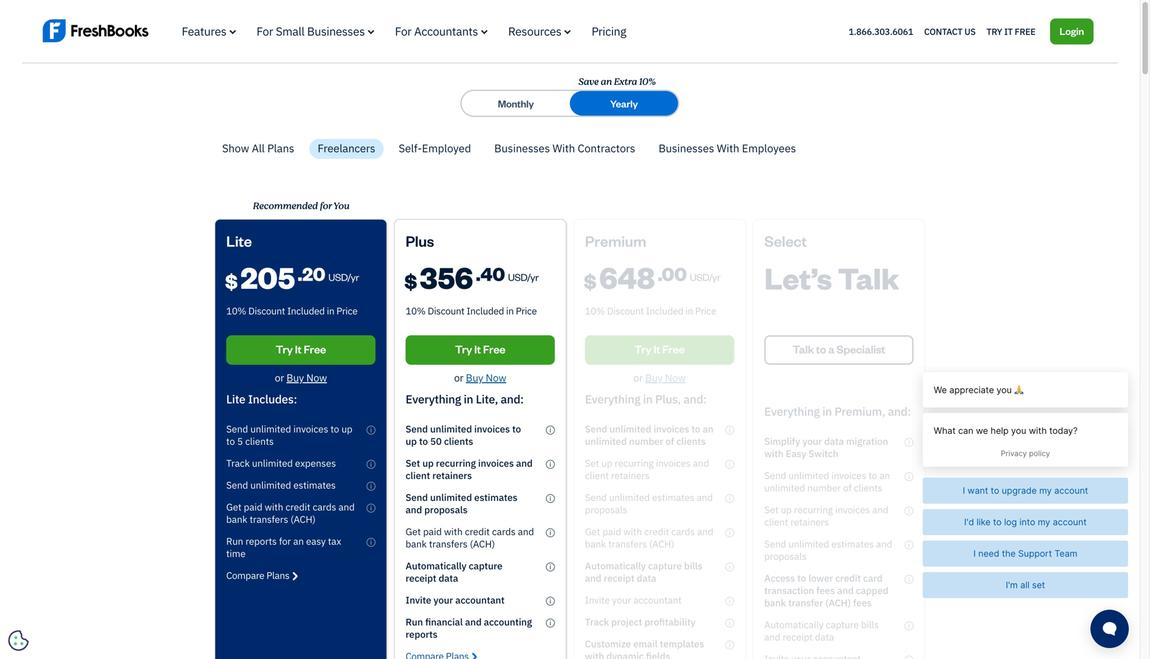 Task type: locate. For each thing, give the bounding box(es) containing it.
free
[[1015, 26, 1036, 37], [304, 342, 326, 356], [483, 342, 505, 356]]

buy now link up lite,
[[466, 371, 506, 384]]

2 included from the left
[[467, 305, 504, 317]]

in for .40
[[506, 305, 514, 317]]

estimates down expenses
[[293, 479, 336, 492]]

1 included from the left
[[287, 305, 325, 317]]

employees
[[742, 141, 796, 155]]

send down client
[[406, 491, 428, 504]]

invoices
[[293, 423, 328, 435], [474, 423, 510, 435], [478, 457, 514, 470]]

try up everything in lite, and:
[[455, 342, 472, 356]]

0 horizontal spatial now
[[306, 371, 327, 384]]

1 clients from the left
[[245, 435, 274, 448]]

try it free up lite,
[[455, 342, 505, 356]]

it for .20
[[295, 342, 302, 356]]

get paid with credit cards and bank transfers (ach) for in
[[406, 526, 534, 550]]

run reports for an easy tax time
[[226, 535, 341, 560]]

with down proposals
[[444, 526, 463, 538]]

1 try it free link from the left
[[226, 336, 376, 365]]

0 horizontal spatial bank
[[226, 513, 247, 526]]

unlimited for send unlimited invoices to up to 50 clients
[[430, 423, 472, 435]]

1 horizontal spatial businesses
[[494, 141, 550, 155]]

financial
[[425, 616, 463, 629]]

0 horizontal spatial up
[[342, 423, 353, 435]]

in
[[327, 305, 334, 317], [506, 305, 514, 317], [464, 392, 473, 407]]

cards for lite includes:
[[313, 501, 336, 514]]

retainers
[[432, 469, 472, 482]]

0 horizontal spatial 10% discount included in price
[[226, 305, 358, 317]]

1 now from the left
[[306, 371, 327, 384]]

5
[[237, 435, 243, 448]]

send
[[226, 423, 248, 435], [406, 423, 428, 435], [226, 479, 248, 492], [406, 491, 428, 504]]

1 horizontal spatial with
[[717, 141, 739, 155]]

1 vertical spatial plans
[[267, 569, 290, 582]]

and inside the run financial and accounting reports
[[465, 616, 482, 629]]

it up the "includes:"
[[295, 342, 302, 356]]

1 horizontal spatial price
[[516, 305, 537, 317]]

discount
[[248, 305, 285, 317], [428, 305, 465, 317]]

unlimited up send unlimited estimates
[[252, 457, 293, 470]]

bank for everything
[[406, 538, 427, 550]]

buy
[[287, 371, 304, 384], [466, 371, 483, 384]]

pricing
[[592, 24, 626, 39]]

cards up easy
[[313, 501, 336, 514]]

for left accountants
[[395, 24, 412, 39]]

try it free link up the "includes:"
[[226, 336, 376, 365]]

lite,
[[476, 392, 498, 407]]

1 horizontal spatial reports
[[406, 628, 438, 641]]

0 vertical spatial bank
[[226, 513, 247, 526]]

0 horizontal spatial free
[[304, 342, 326, 356]]

get paid with credit cards and bank transfers (ach) up for
[[226, 501, 355, 526]]

invoices for in
[[474, 423, 510, 435]]

for
[[257, 24, 273, 39], [395, 24, 412, 39]]

get up automatically on the bottom left of the page
[[406, 526, 421, 538]]

try
[[987, 26, 1002, 37], [276, 342, 293, 356], [455, 342, 472, 356]]

get paid with credit cards and bank transfers (ach) for includes:
[[226, 501, 355, 526]]

(ach) for in
[[470, 538, 495, 550]]

1 horizontal spatial with
[[444, 526, 463, 538]]

with down send unlimited estimates
[[265, 501, 283, 514]]

send down track
[[226, 479, 248, 492]]

1 horizontal spatial clients
[[444, 435, 473, 448]]

0 vertical spatial run
[[226, 535, 243, 548]]

try left it
[[987, 26, 1002, 37]]

try it free up the "includes:"
[[276, 342, 326, 356]]

estimates down set up recurring invoices and client retainers
[[474, 491, 518, 504]]

2 buy now from the left
[[466, 371, 506, 384]]

in for .20
[[327, 305, 334, 317]]

1 horizontal spatial 10%
[[406, 305, 426, 317]]

invoices down lite,
[[474, 423, 510, 435]]

0 horizontal spatial try
[[276, 342, 293, 356]]

buy now up lite,
[[466, 371, 506, 384]]

invoices up expenses
[[293, 423, 328, 435]]

bank up "time"
[[226, 513, 247, 526]]

run for run financial and accounting reports
[[406, 616, 423, 629]]

price down '.40 usd/yr'
[[516, 305, 537, 317]]

send inside send unlimited invoices to up to 5 clients
[[226, 423, 248, 435]]

2 horizontal spatial businesses
[[659, 141, 714, 155]]

plans right all on the top
[[267, 141, 294, 155]]

to left the 50
[[419, 435, 428, 448]]

1 horizontal spatial an
[[600, 75, 612, 89]]

credit down send unlimited estimates and proposals
[[465, 526, 490, 538]]

usd/yr right '.20'
[[328, 270, 359, 283]]

usd/yr inside .20 usd/yr
[[328, 270, 359, 283]]

estimates inside send unlimited estimates and proposals
[[474, 491, 518, 504]]

us
[[965, 26, 976, 37]]

resources
[[508, 24, 562, 39]]

get for lite includes:
[[226, 501, 242, 514]]

0 vertical spatial lite
[[226, 231, 252, 250]]

credit down send unlimited estimates
[[286, 501, 310, 514]]

usd/yr right .40
[[508, 270, 539, 283]]

1 vertical spatial reports
[[406, 628, 438, 641]]

try it free link up lite,
[[406, 336, 555, 365]]

unlimited down everything in lite, and:
[[430, 423, 472, 435]]

1 try it free from the left
[[276, 342, 326, 356]]

1 horizontal spatial credit
[[465, 526, 490, 538]]

invoices right recurring
[[478, 457, 514, 470]]

0 horizontal spatial cards
[[313, 501, 336, 514]]

2 try it free from the left
[[455, 342, 505, 356]]

1 horizontal spatial transfers
[[429, 538, 468, 550]]

1 vertical spatial get
[[406, 526, 421, 538]]

0 vertical spatial with
[[265, 501, 283, 514]]

transfers for includes:
[[250, 513, 288, 526]]

0 horizontal spatial with
[[265, 501, 283, 514]]

1 vertical spatial with
[[444, 526, 463, 538]]

get down track
[[226, 501, 242, 514]]

cards up capture
[[492, 526, 516, 538]]

0 horizontal spatial paid
[[244, 501, 262, 514]]

automatically
[[406, 560, 467, 572]]

0 horizontal spatial price
[[337, 305, 358, 317]]

send up track
[[226, 423, 248, 435]]

10% discount included in price down .40
[[406, 305, 537, 317]]

2 $ from the left
[[404, 268, 417, 294]]

2 with from the left
[[717, 141, 739, 155]]

estimates for includes:
[[293, 479, 336, 492]]

credit
[[286, 501, 310, 514], [465, 526, 490, 538]]

buy now link
[[287, 371, 327, 384], [466, 371, 506, 384]]

1 buy now from the left
[[287, 371, 327, 384]]

discount for .40
[[428, 305, 465, 317]]

1 horizontal spatial estimates
[[474, 491, 518, 504]]

included
[[287, 305, 325, 317], [467, 305, 504, 317]]

paid
[[244, 501, 262, 514], [423, 526, 442, 538]]

1 horizontal spatial try
[[455, 342, 472, 356]]

0 vertical spatial transfers
[[250, 513, 288, 526]]

compare plans
[[226, 569, 290, 582]]

in down .20 usd/yr
[[327, 305, 334, 317]]

try for .20
[[276, 342, 293, 356]]

try it free
[[276, 342, 326, 356], [455, 342, 505, 356]]

plans down run reports for an easy tax time at the left of the page
[[267, 569, 290, 582]]

unlimited
[[250, 423, 291, 435], [430, 423, 472, 435], [252, 457, 293, 470], [250, 479, 291, 492], [430, 491, 472, 504]]

1 buy now link from the left
[[287, 371, 327, 384]]

transfers for in
[[429, 538, 468, 550]]

paid down send unlimited estimates
[[244, 501, 262, 514]]

0 horizontal spatial reports
[[246, 535, 277, 548]]

reports left for
[[246, 535, 277, 548]]

1 horizontal spatial $
[[404, 268, 417, 294]]

buy now link for .20
[[287, 371, 327, 384]]

run up compare
[[226, 535, 243, 548]]

everything in lite, and:
[[406, 392, 524, 407]]

0 horizontal spatial an
[[293, 535, 304, 548]]

0 horizontal spatial clients
[[245, 435, 274, 448]]

for left small
[[257, 24, 273, 39]]

1 horizontal spatial try it free
[[455, 342, 505, 356]]

buy up everything in lite, and:
[[466, 371, 483, 384]]

in left lite,
[[464, 392, 473, 407]]

try it free for .40
[[455, 342, 505, 356]]

1 horizontal spatial now
[[486, 371, 506, 384]]

0 vertical spatial plans
[[267, 141, 294, 155]]

buy now link up the "includes:"
[[287, 371, 327, 384]]

receipt
[[406, 572, 436, 585]]

2 discount from the left
[[428, 305, 465, 317]]

buy now for .20
[[287, 371, 327, 384]]

1 discount from the left
[[248, 305, 285, 317]]

2 buy now link from the left
[[466, 371, 506, 384]]

1 vertical spatial lite
[[226, 392, 245, 407]]

in down '.40 usd/yr'
[[506, 305, 514, 317]]

everything
[[406, 392, 461, 407]]

price
[[337, 305, 358, 317], [516, 305, 537, 317]]

with left contractors at the top of page
[[553, 141, 575, 155]]

1 vertical spatial credit
[[465, 526, 490, 538]]

1 horizontal spatial included
[[467, 305, 504, 317]]

i
[[370, 426, 372, 434], [550, 426, 551, 434], [370, 460, 372, 469], [550, 460, 551, 469], [370, 482, 372, 491], [550, 494, 551, 503], [370, 504, 372, 512], [550, 529, 551, 537], [370, 538, 372, 547], [550, 563, 551, 571], [550, 597, 551, 606], [550, 619, 551, 628]]

try up the "includes:"
[[276, 342, 293, 356]]

run inside run reports for an easy tax time
[[226, 535, 243, 548]]

now up send unlimited invoices to up to 5 clients
[[306, 371, 327, 384]]

0 horizontal spatial try it free
[[276, 342, 326, 356]]

2 for from the left
[[395, 24, 412, 39]]

(ach)
[[291, 513, 316, 526], [470, 538, 495, 550]]

clients
[[245, 435, 274, 448], [444, 435, 473, 448]]

2 now from the left
[[486, 371, 506, 384]]

for small businesses
[[257, 24, 365, 39]]

run down invite
[[406, 616, 423, 629]]

now
[[306, 371, 327, 384], [486, 371, 506, 384]]

1 horizontal spatial paid
[[423, 526, 442, 538]]

for for for accountants
[[395, 24, 412, 39]]

0 horizontal spatial (ach)
[[291, 513, 316, 526]]

plans
[[267, 141, 294, 155], [267, 569, 290, 582]]

2 lite from the top
[[226, 392, 245, 407]]

transfers up automatically on the bottom left of the page
[[429, 538, 468, 550]]

1 vertical spatial bank
[[406, 538, 427, 550]]

accounting
[[484, 616, 532, 629]]

1 vertical spatial (ach)
[[470, 538, 495, 550]]

0 horizontal spatial discount
[[248, 305, 285, 317]]

1 horizontal spatial try it free link
[[406, 336, 555, 365]]

buy now
[[287, 371, 327, 384], [466, 371, 506, 384]]

1 lite from the top
[[226, 231, 252, 250]]

0 horizontal spatial usd/yr
[[328, 270, 359, 283]]

with for employees
[[717, 141, 739, 155]]

0 horizontal spatial run
[[226, 535, 243, 548]]

2 it from the left
[[474, 342, 481, 356]]

up inside send unlimited invoices to up to 50 clients
[[406, 435, 417, 448]]

transfers up for
[[250, 513, 288, 526]]

unlimited for track unlimited expenses
[[252, 457, 293, 470]]

1 horizontal spatial buy now link
[[466, 371, 506, 384]]

free for .20
[[304, 342, 326, 356]]

0 horizontal spatial estimates
[[293, 479, 336, 492]]

try it free for .20
[[276, 342, 326, 356]]

0 horizontal spatial get
[[226, 501, 242, 514]]

1 horizontal spatial usd/yr
[[508, 270, 539, 283]]

clients inside send unlimited invoices to up to 5 clients
[[245, 435, 274, 448]]

to left 5 at the bottom left of page
[[226, 435, 235, 448]]

1 horizontal spatial free
[[483, 342, 505, 356]]

get
[[226, 501, 242, 514], [406, 526, 421, 538]]

businesses for businesses with employees
[[659, 141, 714, 155]]

0 vertical spatial cards
[[313, 501, 336, 514]]

estimates
[[293, 479, 336, 492], [474, 491, 518, 504]]

send inside send unlimited invoices to up to 50 clients
[[406, 423, 428, 435]]

with for in
[[444, 526, 463, 538]]

clients inside send unlimited invoices to up to 50 clients
[[444, 435, 473, 448]]

now up lite,
[[486, 371, 506, 384]]

with
[[553, 141, 575, 155], [717, 141, 739, 155]]

1 horizontal spatial it
[[474, 342, 481, 356]]

clients right 5 at the bottom left of page
[[245, 435, 274, 448]]

2 horizontal spatial free
[[1015, 26, 1036, 37]]

it up lite,
[[474, 342, 481, 356]]

unlimited down track unlimited expenses
[[250, 479, 291, 492]]

included for .40
[[467, 305, 504, 317]]

send unlimited estimates and proposals
[[406, 491, 518, 516]]

businesses
[[307, 24, 365, 39], [494, 141, 550, 155], [659, 141, 714, 155]]

0 horizontal spatial with
[[553, 141, 575, 155]]

send inside send unlimited estimates and proposals
[[406, 491, 428, 504]]

1 horizontal spatial buy now
[[466, 371, 506, 384]]

lite for lite includes:
[[226, 392, 245, 407]]

0 horizontal spatial it
[[295, 342, 302, 356]]

invoices inside send unlimited invoices to up to 5 clients
[[293, 423, 328, 435]]

(ach) up easy
[[291, 513, 316, 526]]

$ for .20
[[225, 268, 238, 294]]

1 horizontal spatial get
[[406, 526, 421, 538]]

1 horizontal spatial discount
[[428, 305, 465, 317]]

unlimited for send unlimited estimates and proposals
[[430, 491, 472, 504]]

0 horizontal spatial $
[[225, 268, 238, 294]]

up for lite includes:
[[342, 423, 353, 435]]

2 horizontal spatial in
[[506, 305, 514, 317]]

try it free link
[[987, 22, 1036, 40]]

tax
[[328, 535, 341, 548]]

and:
[[501, 392, 524, 407]]

1 usd/yr from the left
[[328, 270, 359, 283]]

1 horizontal spatial cards
[[492, 526, 516, 538]]

1 it from the left
[[295, 342, 302, 356]]

to
[[331, 423, 339, 435], [512, 423, 521, 435], [226, 435, 235, 448], [419, 435, 428, 448]]

1 horizontal spatial in
[[464, 392, 473, 407]]

1 horizontal spatial 10% discount included in price
[[406, 305, 537, 317]]

0 vertical spatial an
[[600, 75, 612, 89]]

1 with from the left
[[553, 141, 575, 155]]

buy up the "includes:"
[[287, 371, 304, 384]]

extra
[[614, 75, 637, 89]]

0 vertical spatial paid
[[244, 501, 262, 514]]

$
[[225, 268, 238, 294], [404, 268, 417, 294]]

unlimited inside send unlimited invoices to up to 50 clients
[[430, 423, 472, 435]]

1 price from the left
[[337, 305, 358, 317]]

with left employees
[[717, 141, 739, 155]]

2 usd/yr from the left
[[508, 270, 539, 283]]

get paid with credit cards and bank transfers (ach) up capture
[[406, 526, 534, 550]]

try it free link
[[226, 336, 376, 365], [406, 336, 555, 365]]

1 horizontal spatial get paid with credit cards and bank transfers (ach)
[[406, 526, 534, 550]]

1 horizontal spatial for
[[395, 24, 412, 39]]

unlimited for send unlimited estimates
[[250, 479, 291, 492]]

features link
[[182, 24, 236, 39]]

unlimited inside send unlimited estimates and proposals
[[430, 491, 472, 504]]

1 horizontal spatial (ach)
[[470, 538, 495, 550]]

0 horizontal spatial get paid with credit cards and bank transfers (ach)
[[226, 501, 355, 526]]

buy now for .40
[[466, 371, 506, 384]]

1 horizontal spatial buy
[[466, 371, 483, 384]]

reports down invite
[[406, 628, 438, 641]]

send left the 50
[[406, 423, 428, 435]]

run inside the run financial and accounting reports
[[406, 616, 423, 629]]

up inside send unlimited invoices to up to 5 clients
[[342, 423, 353, 435]]

included down '.20'
[[287, 305, 325, 317]]

0 horizontal spatial credit
[[286, 501, 310, 514]]

10% discount included in price
[[226, 305, 358, 317], [406, 305, 537, 317]]

1 $ from the left
[[225, 268, 238, 294]]

0 horizontal spatial in
[[327, 305, 334, 317]]

usd/yr for .40
[[508, 270, 539, 283]]

0 horizontal spatial for
[[257, 24, 273, 39]]

to down the "and:"
[[512, 423, 521, 435]]

1 horizontal spatial bank
[[406, 538, 427, 550]]

cookie preferences image
[[8, 631, 29, 651]]

transfers
[[250, 513, 288, 526], [429, 538, 468, 550]]

2 10% discount included in price from the left
[[406, 305, 537, 317]]

discount for .20
[[248, 305, 285, 317]]

buy now up the "includes:"
[[287, 371, 327, 384]]

freshbooks logo image
[[43, 18, 149, 44]]

get for everything in lite, and:
[[406, 526, 421, 538]]

.40
[[476, 262, 505, 286]]

an right save
[[600, 75, 612, 89]]

10% for .40
[[406, 305, 426, 317]]

2 price from the left
[[516, 305, 537, 317]]

0 vertical spatial credit
[[286, 501, 310, 514]]

usd/yr inside '.40 usd/yr'
[[508, 270, 539, 283]]

invoices inside send unlimited invoices to up to 50 clients
[[474, 423, 510, 435]]

included down .40
[[467, 305, 504, 317]]

1 buy from the left
[[287, 371, 304, 384]]

1 for from the left
[[257, 24, 273, 39]]

10% discount included in price for .20
[[226, 305, 358, 317]]

1 vertical spatial run
[[406, 616, 423, 629]]

self-employed
[[399, 141, 471, 155]]

usd/yr
[[328, 270, 359, 283], [508, 270, 539, 283]]

an right for
[[293, 535, 304, 548]]

2 buy from the left
[[466, 371, 483, 384]]

try it free
[[987, 26, 1036, 37]]

10% discount included in price down '.20'
[[226, 305, 358, 317]]

0 vertical spatial get
[[226, 501, 242, 514]]

0 horizontal spatial included
[[287, 305, 325, 317]]

for for for small businesses
[[257, 24, 273, 39]]

1 vertical spatial an
[[293, 535, 304, 548]]

invoices inside set up recurring invoices and client retainers
[[478, 457, 514, 470]]

paid down proposals
[[423, 526, 442, 538]]

price down .20 usd/yr
[[337, 305, 358, 317]]

unlimited down the "includes:"
[[250, 423, 291, 435]]

0 horizontal spatial buy now
[[287, 371, 327, 384]]

0 horizontal spatial 10%
[[226, 305, 246, 317]]

0 vertical spatial reports
[[246, 535, 277, 548]]

2 horizontal spatial up
[[422, 457, 434, 470]]

an
[[600, 75, 612, 89], [293, 535, 304, 548]]

1 vertical spatial paid
[[423, 526, 442, 538]]

1 horizontal spatial run
[[406, 616, 423, 629]]

1 vertical spatial cards
[[492, 526, 516, 538]]

0 horizontal spatial buy now link
[[287, 371, 327, 384]]

send for send unlimited estimates and proposals
[[406, 491, 428, 504]]

lite
[[226, 231, 252, 250], [226, 392, 245, 407]]

unlimited inside send unlimited invoices to up to 5 clients
[[250, 423, 291, 435]]

(ach) up capture
[[470, 538, 495, 550]]

clients up recurring
[[444, 435, 473, 448]]

1 vertical spatial transfers
[[429, 538, 468, 550]]

1 10% discount included in price from the left
[[226, 305, 358, 317]]

bank up automatically on the bottom left of the page
[[406, 538, 427, 550]]

0 horizontal spatial transfers
[[250, 513, 288, 526]]

.40 usd/yr
[[476, 262, 539, 286]]

includes:
[[248, 392, 297, 407]]

0 horizontal spatial buy
[[287, 371, 304, 384]]

buy for .40
[[466, 371, 483, 384]]

2 clients from the left
[[444, 435, 473, 448]]

2 try it free link from the left
[[406, 336, 555, 365]]

0 vertical spatial (ach)
[[291, 513, 316, 526]]

and
[[516, 457, 533, 470], [339, 501, 355, 514], [406, 504, 422, 516], [518, 526, 534, 538], [465, 616, 482, 629]]

unlimited down retainers
[[430, 491, 472, 504]]



Task type: vqa. For each thing, say whether or not it's contained in the screenshot.
billing solutions
no



Task type: describe. For each thing, give the bounding box(es) containing it.
for
[[279, 535, 291, 548]]

bank for lite
[[226, 513, 247, 526]]

0 horizontal spatial businesses
[[307, 24, 365, 39]]

reports inside the run financial and accounting reports
[[406, 628, 438, 641]]

lite includes:
[[226, 392, 297, 407]]

show
[[222, 141, 249, 155]]

run for run reports for an easy tax time
[[226, 535, 243, 548]]

show all plans
[[222, 141, 294, 155]]

pricing link
[[592, 24, 626, 39]]

login
[[1060, 24, 1084, 37]]

compare plans link
[[226, 569, 298, 582]]

lite for lite
[[226, 231, 252, 250]]

save an extra 10%
[[578, 75, 656, 89]]

freelancers
[[318, 141, 375, 155]]

contact us link
[[924, 22, 976, 40]]

send for send unlimited estimates
[[226, 479, 248, 492]]

send for send unlimited invoices to up to 5 clients
[[226, 423, 248, 435]]

with for contractors
[[553, 141, 575, 155]]

contractors
[[578, 141, 635, 155]]

contact us
[[924, 26, 976, 37]]

and inside set up recurring invoices and client retainers
[[516, 457, 533, 470]]

track unlimited expenses
[[226, 457, 336, 470]]

contact
[[924, 26, 963, 37]]

2 horizontal spatial try
[[987, 26, 1002, 37]]

automatically capture receipt data
[[406, 560, 503, 585]]

try for .40
[[455, 342, 472, 356]]

paid for lite
[[244, 501, 262, 514]]

clients for in
[[444, 435, 473, 448]]

send unlimited estimates
[[226, 479, 336, 492]]

free for .40
[[483, 342, 505, 356]]

included for .20
[[287, 305, 325, 317]]

run financial and accounting reports
[[406, 616, 532, 641]]

50
[[430, 435, 442, 448]]

expenses
[[295, 457, 336, 470]]

1.866.303.6061 link
[[849, 26, 913, 37]]

it
[[1004, 26, 1013, 37]]

.20
[[298, 262, 325, 286]]

accountant
[[455, 594, 505, 607]]

2 horizontal spatial 10%
[[639, 75, 656, 89]]

credit for includes:
[[286, 501, 310, 514]]

set up recurring invoices and client retainers
[[406, 457, 533, 482]]

data
[[439, 572, 458, 585]]

try it free link for .40
[[406, 336, 555, 365]]

employed
[[422, 141, 471, 155]]

up for everything in lite, and:
[[406, 435, 417, 448]]

track
[[226, 457, 250, 470]]

invite
[[406, 594, 431, 607]]

for accountants
[[395, 24, 478, 39]]

$ for .40
[[404, 268, 417, 294]]

price for .20
[[337, 305, 358, 317]]

invoices for includes:
[[293, 423, 328, 435]]

credit for in
[[465, 526, 490, 538]]

and inside send unlimited estimates and proposals
[[406, 504, 422, 516]]

paid for everything
[[423, 526, 442, 538]]

try it free link for .20
[[226, 336, 376, 365]]

businesses with employees
[[659, 141, 796, 155]]

all
[[252, 141, 265, 155]]

clients for includes:
[[245, 435, 274, 448]]

time
[[226, 547, 246, 560]]

plus
[[406, 231, 434, 250]]

1.866.303.6061
[[849, 26, 913, 37]]

10% for .20
[[226, 305, 246, 317]]

capture
[[469, 560, 503, 572]]

cards for everything in lite, and:
[[492, 526, 516, 538]]

businesses with contractors
[[494, 141, 635, 155]]

send for send unlimited invoices to up to 50 clients
[[406, 423, 428, 435]]

estimates for in
[[474, 491, 518, 504]]

set
[[406, 457, 420, 470]]

accountants
[[414, 24, 478, 39]]

it for .40
[[474, 342, 481, 356]]

proposals
[[424, 504, 468, 516]]

resources link
[[508, 24, 571, 39]]

compare
[[226, 569, 264, 582]]

10% discount included in price for .40
[[406, 305, 537, 317]]

easy
[[306, 535, 326, 548]]

client
[[406, 469, 430, 482]]

features
[[182, 24, 226, 39]]

recurring
[[436, 457, 476, 470]]

now for .20
[[306, 371, 327, 384]]

now for .40
[[486, 371, 506, 384]]

with for includes:
[[265, 501, 283, 514]]

reports inside run reports for an easy tax time
[[246, 535, 277, 548]]

usd/yr for .20
[[328, 270, 359, 283]]

cookie consent banner dialog
[[10, 491, 216, 649]]

businesses for businesses with contractors
[[494, 141, 550, 155]]

send unlimited invoices to up to 5 clients
[[226, 423, 353, 448]]

self-
[[399, 141, 422, 155]]

price for .40
[[516, 305, 537, 317]]

your
[[434, 594, 453, 607]]

.20 usd/yr
[[298, 262, 359, 286]]

unlimited for send unlimited invoices to up to 5 clients
[[250, 423, 291, 435]]

save
[[578, 75, 598, 89]]

(ach) for includes:
[[291, 513, 316, 526]]

an inside run reports for an easy tax time
[[293, 535, 304, 548]]

for accountants link
[[395, 24, 488, 39]]

invite your accountant
[[406, 594, 505, 607]]

up inside set up recurring invoices and client retainers
[[422, 457, 434, 470]]

to up expenses
[[331, 423, 339, 435]]

small
[[276, 24, 305, 39]]

buy now link for .40
[[466, 371, 506, 384]]

send unlimited invoices to up to 50 clients
[[406, 423, 521, 448]]

buy for .20
[[287, 371, 304, 384]]

for small businesses link
[[257, 24, 374, 39]]

login link
[[1050, 18, 1094, 44]]



